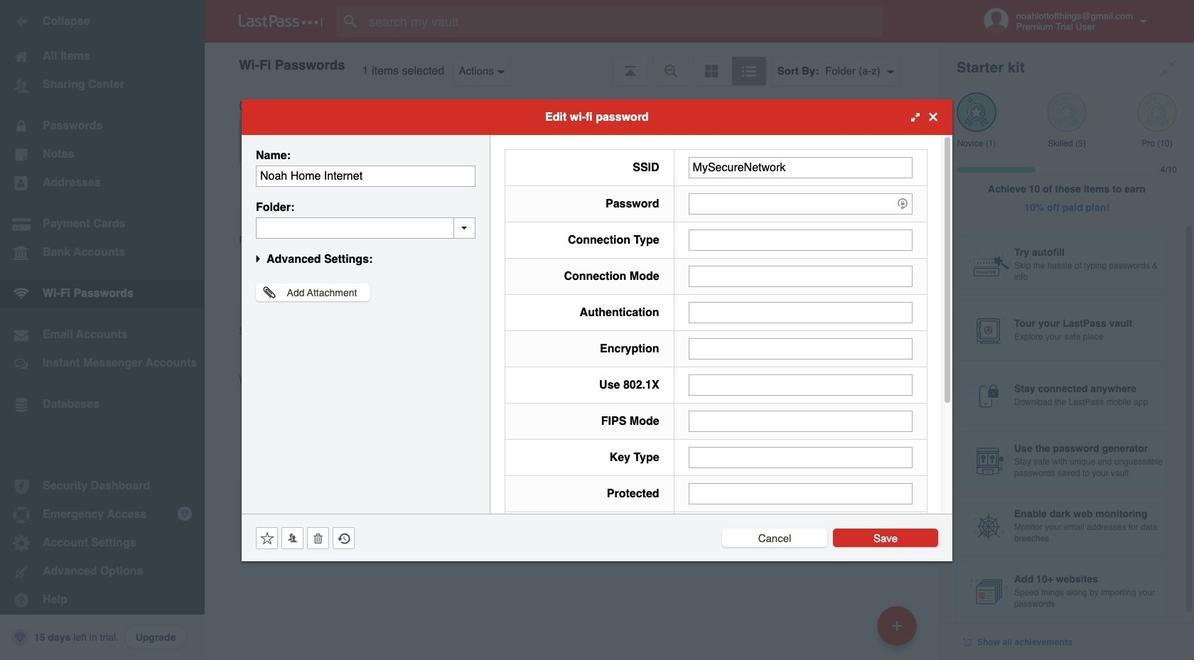 Task type: describe. For each thing, give the bounding box(es) containing it.
Search search field
[[337, 6, 905, 37]]

lastpass image
[[239, 15, 323, 28]]

main navigation navigation
[[0, 0, 205, 660]]

new item image
[[892, 621, 902, 631]]

search my vault text field
[[337, 6, 905, 37]]



Task type: locate. For each thing, give the bounding box(es) containing it.
vault options navigation
[[205, 43, 940, 85]]

dialog
[[242, 99, 952, 651]]

None text field
[[256, 165, 476, 187], [256, 217, 476, 238], [688, 229, 913, 251], [688, 302, 913, 323], [688, 338, 913, 359], [688, 410, 913, 432], [688, 447, 913, 468], [688, 483, 913, 504], [256, 165, 476, 187], [256, 217, 476, 238], [688, 229, 913, 251], [688, 302, 913, 323], [688, 338, 913, 359], [688, 410, 913, 432], [688, 447, 913, 468], [688, 483, 913, 504]]

None text field
[[688, 157, 913, 178], [688, 265, 913, 287], [688, 374, 913, 396], [688, 157, 913, 178], [688, 265, 913, 287], [688, 374, 913, 396]]

None password field
[[688, 193, 913, 214]]

new item navigation
[[872, 602, 925, 660]]



